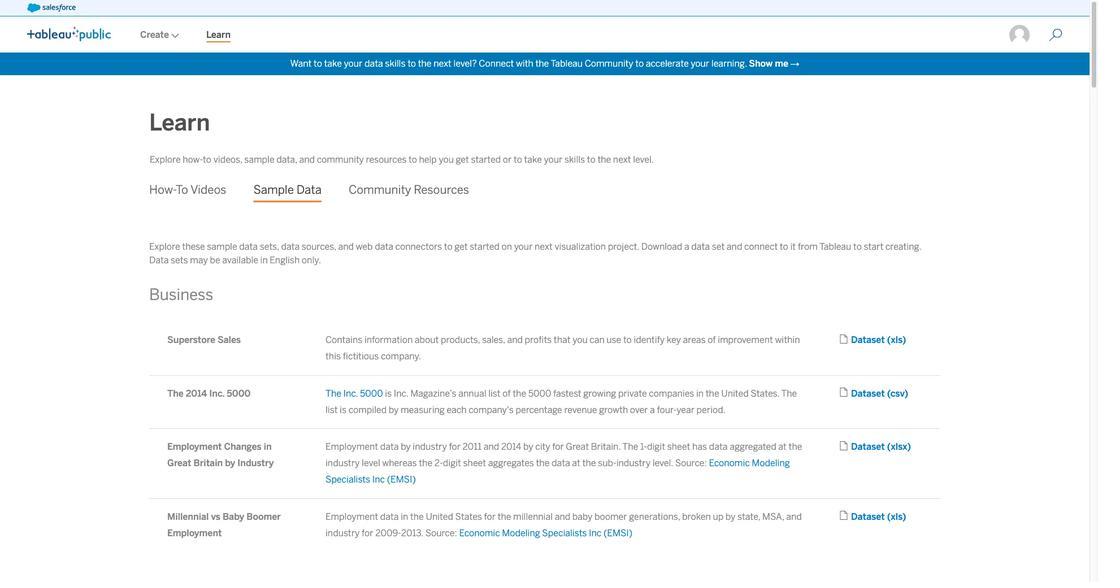 Task type: vqa. For each thing, say whether or not it's contained in the screenshot.
annual
yes



Task type: describe. For each thing, give the bounding box(es) containing it.
employment for employment data by industry for 2011 and 2014 by city for great britain. the 1-digit sheet has data aggregated at the industry level whereas the 2-digit sheet aggregates the data at the sub-industry level. source:
[[326, 442, 378, 452]]

inc. for the inc. 5000
[[343, 388, 358, 399]]

and right msa,
[[786, 511, 802, 522]]

superstore
[[167, 335, 215, 345]]

for right states
[[484, 511, 496, 522]]

dataset for contains information about products, sales, and profits that you can use to identify key areas of improvement within this fictitious company.
[[851, 335, 885, 345]]

changes
[[224, 442, 261, 452]]

sets,
[[260, 241, 279, 252]]

create button
[[127, 18, 193, 53]]

community resources link
[[349, 175, 469, 206]]

learn link
[[193, 18, 244, 53]]

by left city
[[523, 442, 533, 452]]

( for contains information about products, sales, and profits that you can use to identify key areas of improvement within this fictitious company.
[[887, 335, 891, 345]]

) for employment data in the united states for the millennial and baby boomer generations, broken up by state, msa, and industry for 2009-2013. source:
[[903, 511, 906, 522]]

each
[[447, 404, 467, 415]]

inc for level
[[372, 474, 385, 485]]

sample data
[[253, 183, 322, 197]]

vs
[[211, 511, 220, 522]]

for left 2009-
[[362, 528, 373, 538]]

community resources
[[349, 183, 469, 197]]

united inside is inc. magazine's annual list of the 5000 fastest growing private companies in the united states. the list is compiled by measuring each company's percentage revenue growth over a four-year period.
[[721, 388, 749, 399]]

states
[[455, 511, 482, 522]]

get for you
[[456, 154, 469, 165]]

the inside employment data by industry for 2011 and 2014 by city for great britain. the 1-digit sheet has data aggregated at the industry level whereas the 2-digit sheet aggregates the data at the sub-industry level. source:
[[622, 442, 638, 452]]

explore how-to videos, sample data, and community resources to help you get started or to take your skills to the next level.
[[150, 154, 654, 165]]

dataset for employment data in the united states for the millennial and baby boomer generations, broken up by state, msa, and industry for 2009-2013. source:
[[851, 511, 885, 522]]

and right set
[[727, 241, 742, 252]]

0 vertical spatial 2014
[[186, 388, 207, 399]]

modeling for 2009-
[[502, 528, 540, 538]]

terry.turtle image
[[1008, 24, 1031, 46]]

inc for source:
[[589, 528, 601, 538]]

1 vertical spatial digit
[[443, 458, 461, 469]]

compiled
[[348, 404, 387, 415]]

by inside employment changes in great britain by industry
[[225, 458, 235, 469]]

1 horizontal spatial at
[[778, 442, 787, 452]]

employment inside millennial vs baby boomer employment
[[167, 528, 222, 538]]

creating.
[[885, 241, 921, 252]]

growth
[[599, 404, 628, 415]]

explore for explore how-to videos, sample data, and community resources to help you get started or to take your skills to the next level.
[[150, 154, 181, 165]]

english
[[270, 255, 300, 266]]

1 horizontal spatial sample
[[244, 154, 274, 165]]

in inside explore these sample data sets, data sources, and web data connectors to get started on your next visualization project. download a data set and connect to it from tableau to start creating. data sets may be available in english only.
[[260, 255, 268, 266]]

start
[[864, 241, 883, 252]]

your right or
[[544, 154, 563, 165]]

employment changes in great britain by industry
[[167, 442, 274, 469]]

sets
[[171, 255, 188, 266]]

and inside contains information about products, sales, and profits that you can use to identify key areas of improvement within this fictitious company.
[[507, 335, 523, 345]]

the inc. 5000
[[326, 388, 383, 399]]

logo image
[[27, 27, 111, 41]]

dataset for employment data by industry for 2011 and 2014 by city for great britain. the 1-digit sheet has data aggregated at the industry level whereas the 2-digit sheet aggregates the data at the sub-industry level. source:
[[851, 442, 885, 452]]

or
[[503, 154, 512, 165]]

economic for the
[[709, 458, 750, 469]]

0 horizontal spatial next
[[434, 58, 451, 69]]

sample data link
[[253, 175, 322, 206]]

aggregated
[[730, 442, 776, 452]]

employment for employment changes in great britain by industry
[[167, 442, 222, 452]]

boomer
[[247, 511, 281, 522]]

you inside contains information about products, sales, and profits that you can use to identify key areas of improvement within this fictitious company.
[[573, 335, 588, 345]]

the inside is inc. magazine's annual list of the 5000 fastest growing private companies in the united states. the list is compiled by measuring each company's percentage revenue growth over a four-year period.
[[781, 388, 797, 399]]

download
[[641, 241, 682, 252]]

britain.
[[591, 442, 621, 452]]

four-
[[657, 404, 677, 415]]

with
[[516, 58, 533, 69]]

city
[[535, 442, 550, 452]]

want
[[290, 58, 312, 69]]

use
[[607, 335, 621, 345]]

industry left level
[[326, 458, 360, 469]]

fictitious
[[343, 351, 379, 362]]

economic modeling specialists inc (emsi) link for and
[[459, 528, 632, 538]]

only.
[[302, 255, 321, 266]]

xls for employment data in the united states for the millennial and baby boomer generations, broken up by state, msa, and industry for 2009-2013. source:
[[891, 511, 903, 522]]

a inside explore these sample data sets, data sources, and web data connectors to get started on your next visualization project. download a data set and connect to it from tableau to start creating. data sets may be available in english only.
[[684, 241, 689, 252]]

business
[[149, 285, 213, 304]]

economic modeling specialists inc (emsi) for and
[[459, 528, 632, 538]]

0 horizontal spatial skills
[[385, 58, 406, 69]]

0 vertical spatial digit
[[647, 442, 665, 452]]

accelerate
[[646, 58, 689, 69]]

started for or
[[471, 154, 501, 165]]

2 ( from the top
[[887, 388, 890, 399]]

companies
[[649, 388, 694, 399]]

states.
[[751, 388, 779, 399]]

private
[[618, 388, 647, 399]]

0 vertical spatial is
[[385, 388, 392, 399]]

sales
[[218, 335, 241, 345]]

state,
[[738, 511, 760, 522]]

in inside is inc. magazine's annual list of the 5000 fastest growing private companies in the united states. the list is compiled by measuring each company's percentage revenue growth over a four-year period.
[[696, 388, 704, 399]]

videos
[[190, 183, 226, 197]]

how-to videos
[[149, 183, 226, 197]]

( for employment data by industry for 2011 and 2014 by city for great britain. the 1-digit sheet has data aggregated at the industry level whereas the 2-digit sheet aggregates the data at the sub-industry level. source:
[[887, 442, 891, 452]]

to inside contains information about products, sales, and profits that you can use to identify key areas of improvement within this fictitious company.
[[623, 335, 632, 345]]

0 vertical spatial level.
[[633, 154, 654, 165]]

be
[[210, 255, 220, 266]]

sources,
[[302, 241, 336, 252]]

community
[[317, 154, 364, 165]]

boomer
[[595, 511, 627, 522]]

great inside employment changes in great britain by industry
[[167, 458, 191, 469]]

level. inside employment data by industry for 2011 and 2014 by city for great britain. the 1-digit sheet has data aggregated at the industry level whereas the 2-digit sheet aggregates the data at the sub-industry level. source:
[[653, 458, 673, 469]]

industry down 1-
[[616, 458, 651, 469]]

dataset ( xlsx )
[[851, 442, 911, 452]]

that
[[554, 335, 571, 345]]

0 horizontal spatial tableau
[[551, 58, 583, 69]]

0 horizontal spatial take
[[324, 58, 342, 69]]

data inside employment data in the united states for the millennial and baby boomer generations, broken up by state, msa, and industry for 2009-2013. source:
[[380, 511, 399, 522]]

sub-
[[598, 458, 616, 469]]

connect
[[479, 58, 514, 69]]

connect
[[744, 241, 778, 252]]

economic modeling specialists inc (emsi) link for city
[[326, 458, 790, 485]]

want to take your data skills to the next level? connect with the tableau community to accelerate your learning. show me →
[[290, 58, 799, 69]]

company.
[[381, 351, 421, 362]]

it
[[790, 241, 796, 252]]

whereas
[[382, 458, 417, 469]]

dataset ( xls ) for contains information about products, sales, and profits that you can use to identify key areas of improvement within this fictitious company.
[[851, 335, 906, 345]]

your left learning.
[[691, 58, 709, 69]]

period.
[[697, 404, 726, 415]]

superstore sales
[[167, 335, 241, 345]]

1-
[[640, 442, 647, 452]]

1 vertical spatial is
[[340, 404, 346, 415]]

2011
[[463, 442, 482, 452]]

data inside sample data link
[[297, 183, 322, 197]]

create
[[140, 29, 169, 40]]

how-to videos link
[[149, 175, 226, 206]]

1 vertical spatial at
[[572, 458, 580, 469]]

baby
[[223, 511, 244, 522]]

revenue
[[564, 404, 597, 415]]

sales,
[[482, 335, 505, 345]]

1 horizontal spatial community
[[585, 58, 633, 69]]

2013.
[[401, 528, 423, 538]]

0 horizontal spatial sheet
[[463, 458, 486, 469]]

(emsi) for millennial
[[604, 528, 632, 538]]

contains
[[326, 335, 362, 345]]

data,
[[277, 154, 297, 165]]

2 dataset from the top
[[851, 388, 885, 399]]

) for employment data by industry for 2011 and 2014 by city for great britain. the 1-digit sheet has data aggregated at the industry level whereas the 2-digit sheet aggregates the data at the sub-industry level. source:
[[907, 442, 911, 452]]

has
[[692, 442, 707, 452]]

dataset ( csv )
[[851, 388, 908, 399]]

1 vertical spatial next
[[613, 154, 631, 165]]

within
[[775, 335, 800, 345]]

from
[[798, 241, 818, 252]]

millennial vs baby boomer employment
[[167, 511, 281, 538]]

level?
[[454, 58, 477, 69]]

profits
[[525, 335, 552, 345]]

millennial
[[513, 511, 553, 522]]



Task type: locate. For each thing, give the bounding box(es) containing it.
broken
[[682, 511, 711, 522]]

2014 up aggregates
[[501, 442, 521, 452]]

1 horizontal spatial 2014
[[501, 442, 521, 452]]

1 horizontal spatial you
[[573, 335, 588, 345]]

modeling down aggregated
[[752, 458, 790, 469]]

1 horizontal spatial tableau
[[819, 241, 851, 252]]

5000
[[227, 388, 251, 399], [360, 388, 383, 399], [528, 388, 551, 399]]

get inside explore these sample data sets, data sources, and web data connectors to get started on your next visualization project. download a data set and connect to it from tableau to start creating. data sets may be available in english only.
[[455, 241, 468, 252]]

explore
[[150, 154, 181, 165], [149, 241, 180, 252]]

2 xls from the top
[[891, 511, 903, 522]]

0 horizontal spatial digit
[[443, 458, 461, 469]]

1 horizontal spatial data
[[297, 183, 322, 197]]

explore for explore these sample data sets, data sources, and web data connectors to get started on your next visualization project. download a data set and connect to it from tableau to start creating. data sets may be available in english only.
[[149, 241, 180, 252]]

the down superstore
[[167, 388, 184, 399]]

employment up britain on the left bottom of the page
[[167, 442, 222, 452]]

great left britain on the left bottom of the page
[[167, 458, 191, 469]]

2 5000 from the left
[[360, 388, 383, 399]]

1 horizontal spatial inc
[[589, 528, 601, 538]]

sheet left 'has'
[[667, 442, 690, 452]]

1 horizontal spatial united
[[721, 388, 749, 399]]

economic modeling specialists inc (emsi) link down millennial at the bottom of the page
[[459, 528, 632, 538]]

and right the sales,
[[507, 335, 523, 345]]

source: right '2013.'
[[425, 528, 457, 538]]

of inside contains information about products, sales, and profits that you can use to identify key areas of improvement within this fictitious company.
[[708, 335, 716, 345]]

get for to
[[455, 241, 468, 252]]

explore these sample data sets, data sources, and web data connectors to get started on your next visualization project. download a data set and connect to it from tableau to start creating. data sets may be available in english only.
[[149, 241, 921, 266]]

1 vertical spatial take
[[524, 154, 542, 165]]

the right states.
[[781, 388, 797, 399]]

3 dataset from the top
[[851, 442, 885, 452]]

1 horizontal spatial a
[[684, 241, 689, 252]]

united
[[721, 388, 749, 399], [426, 511, 453, 522]]

0 vertical spatial great
[[566, 442, 589, 452]]

0 vertical spatial skills
[[385, 58, 406, 69]]

1 vertical spatial economic modeling specialists inc (emsi)
[[459, 528, 632, 538]]

0 horizontal spatial 5000
[[227, 388, 251, 399]]

inc. for is inc. magazine's annual list of the 5000 fastest growing private companies in the united states. the list is compiled by measuring each company's percentage revenue growth over a four-year period.
[[394, 388, 408, 399]]

and right 2011
[[484, 442, 499, 452]]

learn
[[206, 29, 231, 40], [149, 109, 210, 136]]

specialists
[[326, 474, 370, 485], [542, 528, 587, 538]]

baby
[[572, 511, 592, 522]]

level.
[[633, 154, 654, 165], [653, 458, 673, 469]]

economic inside economic modeling specialists inc (emsi)
[[709, 458, 750, 469]]

0 vertical spatial tableau
[[551, 58, 583, 69]]

1 vertical spatial xls
[[891, 511, 903, 522]]

5000 inside is inc. magazine's annual list of the 5000 fastest growing private companies in the united states. the list is compiled by measuring each company's percentage revenue growth over a four-year period.
[[528, 388, 551, 399]]

by inside employment data in the united states for the millennial and baby boomer generations, broken up by state, msa, and industry for 2009-2013. source:
[[726, 511, 735, 522]]

inc down baby
[[589, 528, 601, 538]]

1 horizontal spatial sheet
[[667, 442, 690, 452]]

and left web
[[338, 241, 354, 252]]

list up company's
[[488, 388, 501, 399]]

may
[[190, 255, 208, 266]]

next inside explore these sample data sets, data sources, and web data connectors to get started on your next visualization project. download a data set and connect to it from tableau to start creating. data sets may be available in english only.
[[535, 241, 553, 252]]

1 horizontal spatial great
[[566, 442, 589, 452]]

1 dataset ( xls ) from the top
[[851, 335, 906, 345]]

of up company's
[[503, 388, 511, 399]]

specialists down level
[[326, 474, 370, 485]]

your right want at the left
[[344, 58, 362, 69]]

the 2014 inc. 5000
[[167, 388, 251, 399]]

1 vertical spatial economic modeling specialists inc (emsi) link
[[459, 528, 632, 538]]

1 ( from the top
[[887, 335, 891, 345]]

inc. down the sales
[[209, 388, 225, 399]]

these
[[182, 241, 205, 252]]

0 horizontal spatial united
[[426, 511, 453, 522]]

in down sets,
[[260, 255, 268, 266]]

0 vertical spatial specialists
[[326, 474, 370, 485]]

of right areas
[[708, 335, 716, 345]]

your right on
[[514, 241, 533, 252]]

learn inside learn link
[[206, 29, 231, 40]]

digit right 'whereas'
[[443, 458, 461, 469]]

by inside is inc. magazine's annual list of the 5000 fastest growing private companies in the united states. the list is compiled by measuring each company's percentage revenue growth over a four-year period.
[[389, 404, 399, 415]]

economic down aggregated
[[709, 458, 750, 469]]

modeling inside economic modeling specialists inc (emsi)
[[752, 458, 790, 469]]

source: inside employment data by industry for 2011 and 2014 by city for great britain. the 1-digit sheet has data aggregated at the industry level whereas the 2-digit sheet aggregates the data at the sub-industry level. source:
[[675, 458, 707, 469]]

0 vertical spatial data
[[297, 183, 322, 197]]

by down changes
[[225, 458, 235, 469]]

data left sets
[[149, 255, 169, 266]]

of
[[708, 335, 716, 345], [503, 388, 511, 399]]

1 horizontal spatial is
[[385, 388, 392, 399]]

1 5000 from the left
[[227, 388, 251, 399]]

in up industry
[[264, 442, 272, 452]]

by right up
[[726, 511, 735, 522]]

0 vertical spatial at
[[778, 442, 787, 452]]

sample up be
[[207, 241, 237, 252]]

a right download
[[684, 241, 689, 252]]

0 vertical spatial (emsi)
[[387, 474, 416, 485]]

united inside employment data in the united states for the millennial and baby boomer generations, broken up by state, msa, and industry for 2009-2013. source:
[[426, 511, 453, 522]]

economic modeling specialists inc (emsi) down millennial at the bottom of the page
[[459, 528, 632, 538]]

industry
[[238, 458, 274, 469]]

3 5000 from the left
[[528, 388, 551, 399]]

economic modeling specialists inc (emsi) link
[[326, 458, 790, 485], [459, 528, 632, 538]]

growing
[[583, 388, 616, 399]]

1 dataset from the top
[[851, 335, 885, 345]]

the down the this
[[326, 388, 341, 399]]

1 horizontal spatial economic
[[709, 458, 750, 469]]

0 horizontal spatial a
[[650, 404, 655, 415]]

economic modeling specialists inc (emsi) link down city
[[326, 458, 790, 485]]

(emsi) down boomer
[[604, 528, 632, 538]]

connectors
[[395, 241, 442, 252]]

explore left how- at the top of the page
[[150, 154, 181, 165]]

started left on
[[470, 241, 500, 252]]

digit
[[647, 442, 665, 452], [443, 458, 461, 469]]

0 vertical spatial sample
[[244, 154, 274, 165]]

0 vertical spatial economic modeling specialists inc (emsi)
[[326, 458, 790, 485]]

improvement
[[718, 335, 773, 345]]

modeling
[[752, 458, 790, 469], [502, 528, 540, 538]]

employment inside employment changes in great britain by industry
[[167, 442, 222, 452]]

a right over
[[650, 404, 655, 415]]

1 vertical spatial explore
[[149, 241, 180, 252]]

0 horizontal spatial sample
[[207, 241, 237, 252]]

source: inside employment data in the united states for the millennial and baby boomer generations, broken up by state, msa, and industry for 2009-2013. source:
[[425, 528, 457, 538]]

4 dataset from the top
[[851, 511, 885, 522]]

xls for contains information about products, sales, and profits that you can use to identify key areas of improvement within this fictitious company.
[[891, 335, 903, 345]]

0 vertical spatial sheet
[[667, 442, 690, 452]]

united left states
[[426, 511, 453, 522]]

1 vertical spatial dataset ( xls )
[[851, 511, 906, 522]]

specialists inside 'link'
[[326, 474, 370, 485]]

specialists for level
[[326, 474, 370, 485]]

at right aggregated
[[778, 442, 787, 452]]

2 horizontal spatial next
[[613, 154, 631, 165]]

2 dataset ( xls ) from the top
[[851, 511, 906, 522]]

( for employment data in the united states for the millennial and baby boomer generations, broken up by state, msa, and industry for 2009-2013. source:
[[887, 511, 891, 522]]

annual
[[458, 388, 486, 399]]

this
[[326, 351, 341, 362]]

economic for 2009-
[[459, 528, 500, 538]]

available
[[222, 255, 258, 266]]

specialists down baby
[[542, 528, 587, 538]]

1 horizontal spatial inc.
[[343, 388, 358, 399]]

3 ( from the top
[[887, 442, 891, 452]]

is inc. magazine's annual list of the 5000 fastest growing private companies in the united states. the list is compiled by measuring each company's percentage revenue growth over a four-year period.
[[326, 388, 797, 415]]

0 horizontal spatial economic
[[459, 528, 500, 538]]

1 vertical spatial sheet
[[463, 458, 486, 469]]

started for on
[[470, 241, 500, 252]]

britain
[[194, 458, 223, 469]]

0 vertical spatial list
[[488, 388, 501, 399]]

1 vertical spatial get
[[455, 241, 468, 252]]

and left baby
[[555, 511, 570, 522]]

industry left 2009-
[[326, 528, 360, 538]]

0 horizontal spatial of
[[503, 388, 511, 399]]

generations,
[[629, 511, 680, 522]]

set
[[712, 241, 725, 252]]

2-
[[434, 458, 443, 469]]

united up period.
[[721, 388, 749, 399]]

0 vertical spatial inc
[[372, 474, 385, 485]]

a inside is inc. magazine's annual list of the 5000 fastest growing private companies in the united states. the list is compiled by measuring each company's percentage revenue growth over a four-year period.
[[650, 404, 655, 415]]

get right help
[[456, 154, 469, 165]]

1 vertical spatial (emsi)
[[604, 528, 632, 538]]

started left or
[[471, 154, 501, 165]]

1 inc. from the left
[[209, 388, 225, 399]]

2 inc. from the left
[[343, 388, 358, 399]]

4 ( from the top
[[887, 511, 891, 522]]

1 horizontal spatial of
[[708, 335, 716, 345]]

1 horizontal spatial take
[[524, 154, 542, 165]]

1 horizontal spatial digit
[[647, 442, 665, 452]]

is down the inc. 5000 link
[[340, 404, 346, 415]]

over
[[630, 404, 648, 415]]

(emsi) inside 'link'
[[387, 474, 416, 485]]

1 vertical spatial of
[[503, 388, 511, 399]]

1 vertical spatial data
[[149, 255, 169, 266]]

great
[[566, 442, 589, 452], [167, 458, 191, 469]]

your inside explore these sample data sets, data sources, and web data connectors to get started on your next visualization project. download a data set and connect to it from tableau to start creating. data sets may be available in english only.
[[514, 241, 533, 252]]

employment up level
[[326, 442, 378, 452]]

0 horizontal spatial is
[[340, 404, 346, 415]]

1 vertical spatial community
[[349, 183, 411, 197]]

sample left data,
[[244, 154, 274, 165]]

1 vertical spatial started
[[470, 241, 500, 252]]

5000 up percentage
[[528, 388, 551, 399]]

0 vertical spatial learn
[[206, 29, 231, 40]]

in inside employment data in the united states for the millennial and baby boomer generations, broken up by state, msa, and industry for 2009-2013. source:
[[401, 511, 408, 522]]

inc down level
[[372, 474, 385, 485]]

employment for employment data in the united states for the millennial and baby boomer generations, broken up by state, msa, and industry for 2009-2013. source:
[[326, 511, 378, 522]]

0 vertical spatial take
[[324, 58, 342, 69]]

0 vertical spatial of
[[708, 335, 716, 345]]

year
[[677, 404, 695, 415]]

1 xls from the top
[[891, 335, 903, 345]]

the left 1-
[[622, 442, 638, 452]]

for right city
[[552, 442, 564, 452]]

economic modeling specialists inc (emsi) down city
[[326, 458, 790, 485]]

you right help
[[439, 154, 454, 165]]

industry inside employment data in the united states for the millennial and baby boomer generations, broken up by state, msa, and industry for 2009-2013. source:
[[326, 528, 360, 538]]

percentage
[[516, 404, 562, 415]]

data
[[364, 58, 383, 69], [239, 241, 258, 252], [281, 241, 300, 252], [375, 241, 393, 252], [691, 241, 710, 252], [380, 442, 399, 452], [709, 442, 728, 452], [552, 458, 570, 469], [380, 511, 399, 522]]

great inside employment data by industry for 2011 and 2014 by city for great britain. the 1-digit sheet has data aggregated at the industry level whereas the 2-digit sheet aggregates the data at the sub-industry level. source:
[[566, 442, 589, 452]]

2014 down superstore
[[186, 388, 207, 399]]

for left 2011
[[449, 442, 461, 452]]

in up '2013.'
[[401, 511, 408, 522]]

key
[[667, 335, 681, 345]]

1 vertical spatial learn
[[149, 109, 210, 136]]

economic modeling specialists inc (emsi) for city
[[326, 458, 790, 485]]

industry up 2-
[[413, 442, 447, 452]]

0 vertical spatial next
[[434, 58, 451, 69]]

sample inside explore these sample data sets, data sources, and web data connectors to get started on your next visualization project. download a data set and connect to it from tableau to start creating. data sets may be available in english only.
[[207, 241, 237, 252]]

1 vertical spatial 2014
[[501, 442, 521, 452]]

digit down four-
[[647, 442, 665, 452]]

skills
[[385, 58, 406, 69], [565, 154, 585, 165]]

visualization
[[555, 241, 606, 252]]

how-
[[183, 154, 203, 165]]

employment inside employment data in the united states for the millennial and baby boomer generations, broken up by state, msa, and industry for 2009-2013. source:
[[326, 511, 378, 522]]

salesforce logo image
[[27, 3, 76, 12]]

0 vertical spatial economic
[[709, 458, 750, 469]]

products,
[[441, 335, 480, 345]]

take right or
[[524, 154, 542, 165]]

0 horizontal spatial inc
[[372, 474, 385, 485]]

) for contains information about products, sales, and profits that you can use to identify key areas of improvement within this fictitious company.
[[903, 335, 906, 345]]

and inside employment data by industry for 2011 and 2014 by city for great britain. the 1-digit sheet has data aggregated at the industry level whereas the 2-digit sheet aggregates the data at the sub-industry level. source:
[[484, 442, 499, 452]]

explore up sets
[[149, 241, 180, 252]]

videos,
[[213, 154, 242, 165]]

1 vertical spatial level.
[[653, 458, 673, 469]]

inc. inside is inc. magazine's annual list of the 5000 fastest growing private companies in the united states. the list is compiled by measuring each company's percentage revenue growth over a four-year period.
[[394, 388, 408, 399]]

at
[[778, 442, 787, 452], [572, 458, 580, 469]]

0 horizontal spatial 2014
[[186, 388, 207, 399]]

0 vertical spatial economic modeling specialists inc (emsi) link
[[326, 458, 790, 485]]

dataset ( xls ) for employment data in the united states for the millennial and baby boomer generations, broken up by state, msa, and industry for 2009-2013. source:
[[851, 511, 906, 522]]

0 horizontal spatial inc.
[[209, 388, 225, 399]]

in up period.
[[696, 388, 704, 399]]

level
[[362, 458, 380, 469]]

modeling down millennial at the bottom of the page
[[502, 528, 540, 538]]

take right want at the left
[[324, 58, 342, 69]]

(emsi) for by
[[387, 474, 416, 485]]

1 vertical spatial economic
[[459, 528, 500, 538]]

and right data,
[[299, 154, 315, 165]]

fastest
[[553, 388, 581, 399]]

in inside employment changes in great britain by industry
[[264, 442, 272, 452]]

1 vertical spatial skills
[[565, 154, 585, 165]]

employment
[[167, 442, 222, 452], [326, 442, 378, 452], [326, 511, 378, 522], [167, 528, 222, 538]]

1 vertical spatial specialists
[[542, 528, 587, 538]]

web
[[356, 241, 373, 252]]

is
[[385, 388, 392, 399], [340, 404, 346, 415]]

1 horizontal spatial next
[[535, 241, 553, 252]]

3 inc. from the left
[[394, 388, 408, 399]]

go to search image
[[1035, 28, 1076, 42]]

5000 up changes
[[227, 388, 251, 399]]

0 horizontal spatial source:
[[425, 528, 457, 538]]

list
[[488, 388, 501, 399], [326, 404, 338, 415]]

the
[[167, 388, 184, 399], [326, 388, 341, 399], [781, 388, 797, 399], [622, 442, 638, 452]]

you left can
[[573, 335, 588, 345]]

company's
[[469, 404, 514, 415]]

employment up 2009-
[[326, 511, 378, 522]]

employment inside employment data by industry for 2011 and 2014 by city for great britain. the 1-digit sheet has data aggregated at the industry level whereas the 2-digit sheet aggregates the data at the sub-industry level. source:
[[326, 442, 378, 452]]

0 horizontal spatial list
[[326, 404, 338, 415]]

2009-
[[375, 528, 401, 538]]

started inside explore these sample data sets, data sources, and web data connectors to get started on your next visualization project. download a data set and connect to it from tableau to start creating. data sets may be available in english only.
[[470, 241, 500, 252]]

→
[[790, 58, 799, 69]]

data right sample
[[297, 183, 322, 197]]

list down the inc. 5000 link
[[326, 404, 338, 415]]

employment data in the united states for the millennial and baby boomer generations, broken up by state, msa, and industry for 2009-2013. source:
[[326, 511, 802, 538]]

inc. up the "measuring"
[[394, 388, 408, 399]]

)
[[903, 335, 906, 345], [905, 388, 908, 399], [907, 442, 911, 452], [903, 511, 906, 522]]

0 vertical spatial get
[[456, 154, 469, 165]]

0 vertical spatial you
[[439, 154, 454, 165]]

up
[[713, 511, 724, 522]]

employment down millennial
[[167, 528, 222, 538]]

identify
[[634, 335, 665, 345]]

1 horizontal spatial list
[[488, 388, 501, 399]]

1 vertical spatial tableau
[[819, 241, 851, 252]]

5000 up compiled
[[360, 388, 383, 399]]

tableau right with
[[551, 58, 583, 69]]

csv
[[890, 388, 905, 399]]

employment data by industry for 2011 and 2014 by city for great britain. the 1-digit sheet has data aggregated at the industry level whereas the 2-digit sheet aggregates the data at the sub-industry level. source:
[[326, 442, 802, 469]]

tableau right from
[[819, 241, 851, 252]]

the inc. 5000 link
[[326, 388, 383, 399]]

great left britain.
[[566, 442, 589, 452]]

1 vertical spatial sample
[[207, 241, 237, 252]]

get right connectors
[[455, 241, 468, 252]]

industry
[[413, 442, 447, 452], [326, 458, 360, 469], [616, 458, 651, 469], [326, 528, 360, 538]]

2 horizontal spatial inc.
[[394, 388, 408, 399]]

1 vertical spatial source:
[[425, 528, 457, 538]]

sheet down 2011
[[463, 458, 486, 469]]

at left sub-
[[572, 458, 580, 469]]

specialists for source:
[[542, 528, 587, 538]]

inc inside economic modeling specialists inc (emsi)
[[372, 474, 385, 485]]

can
[[590, 335, 605, 345]]

data inside explore these sample data sets, data sources, and web data connectors to get started on your next visualization project. download a data set and connect to it from tableau to start creating. data sets may be available in english only.
[[149, 255, 169, 266]]

resources
[[366, 154, 407, 165]]

(emsi) down 'whereas'
[[387, 474, 416, 485]]

is up compiled
[[385, 388, 392, 399]]

sample
[[253, 183, 294, 197]]

to
[[314, 58, 322, 69], [408, 58, 416, 69], [635, 58, 644, 69], [203, 154, 211, 165], [409, 154, 417, 165], [514, 154, 522, 165], [587, 154, 596, 165], [444, 241, 452, 252], [780, 241, 788, 252], [853, 241, 862, 252], [623, 335, 632, 345]]

inc. up compiled
[[343, 388, 358, 399]]

1 horizontal spatial source:
[[675, 458, 707, 469]]

by right compiled
[[389, 404, 399, 415]]

2014 inside employment data by industry for 2011 and 2014 by city for great britain. the 1-digit sheet has data aggregated at the industry level whereas the 2-digit sheet aggregates the data at the sub-industry level. source:
[[501, 442, 521, 452]]

2 vertical spatial next
[[535, 241, 553, 252]]

explore inside explore these sample data sets, data sources, and web data connectors to get started on your next visualization project. download a data set and connect to it from tableau to start creating. data sets may be available in english only.
[[149, 241, 180, 252]]

for
[[449, 442, 461, 452], [552, 442, 564, 452], [484, 511, 496, 522], [362, 528, 373, 538]]

of inside is inc. magazine's annual list of the 5000 fastest growing private companies in the united states. the list is compiled by measuring each company's percentage revenue growth over a four-year period.
[[503, 388, 511, 399]]

tableau inside explore these sample data sets, data sources, and web data connectors to get started on your next visualization project. download a data set and connect to it from tableau to start creating. data sets may be available in english only.
[[819, 241, 851, 252]]

0 horizontal spatial data
[[149, 255, 169, 266]]

by
[[389, 404, 399, 415], [401, 442, 411, 452], [523, 442, 533, 452], [225, 458, 235, 469], [726, 511, 735, 522]]

0 horizontal spatial modeling
[[502, 528, 540, 538]]

dataset ( xls )
[[851, 335, 906, 345], [851, 511, 906, 522]]

0 vertical spatial started
[[471, 154, 501, 165]]

inc
[[372, 474, 385, 485], [589, 528, 601, 538]]

me
[[775, 58, 788, 69]]

measuring
[[401, 404, 445, 415]]

0 horizontal spatial you
[[439, 154, 454, 165]]

xlsx
[[891, 442, 907, 452]]

1 vertical spatial you
[[573, 335, 588, 345]]

help
[[419, 154, 437, 165]]

dataset
[[851, 335, 885, 345], [851, 388, 885, 399], [851, 442, 885, 452], [851, 511, 885, 522]]

by up 'whereas'
[[401, 442, 411, 452]]

how-
[[149, 183, 176, 197]]

source: down 'has'
[[675, 458, 707, 469]]

0 vertical spatial a
[[684, 241, 689, 252]]

0 vertical spatial united
[[721, 388, 749, 399]]

modeling for the
[[752, 458, 790, 469]]

0 vertical spatial community
[[585, 58, 633, 69]]

1 vertical spatial modeling
[[502, 528, 540, 538]]

economic down states
[[459, 528, 500, 538]]

1 horizontal spatial skills
[[565, 154, 585, 165]]



